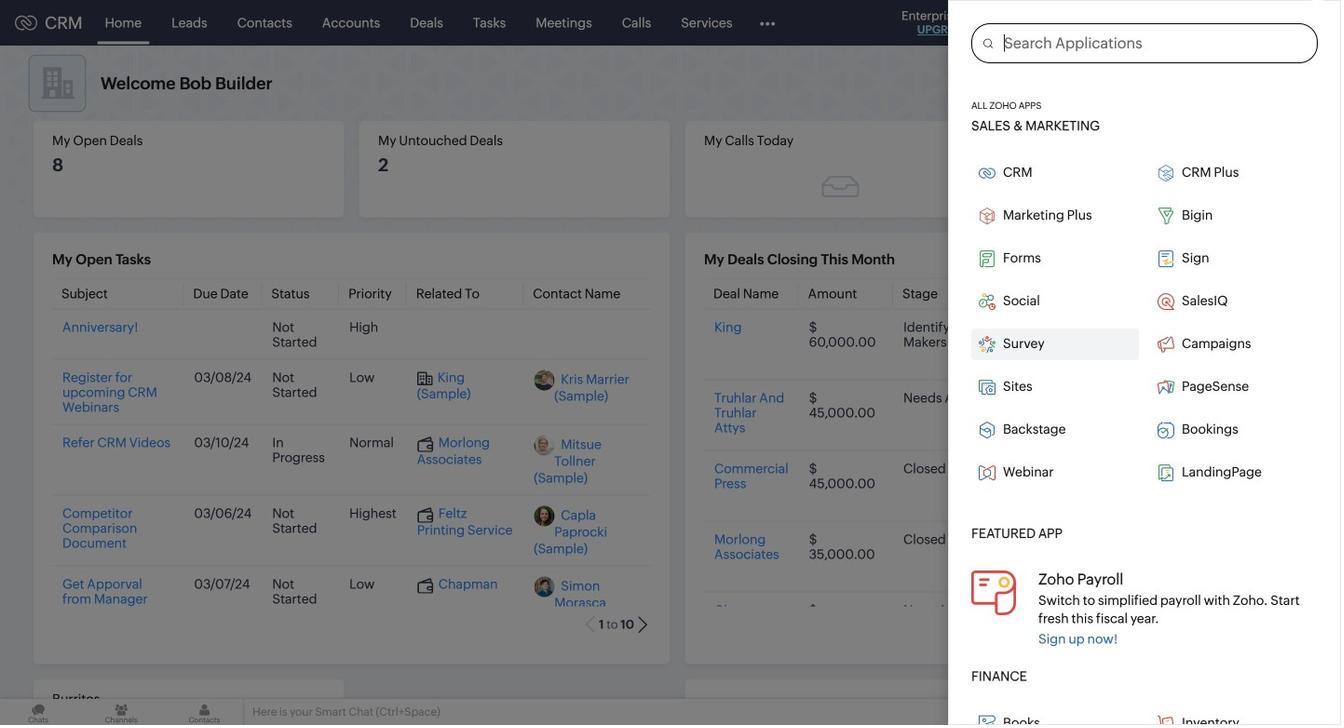 Task type: locate. For each thing, give the bounding box(es) containing it.
chats image
[[0, 700, 77, 726]]

channels image
[[83, 700, 160, 726]]

Search Applications text field
[[993, 24, 1317, 62]]

logo image
[[15, 15, 37, 30]]

search image
[[1070, 15, 1086, 31]]



Task type: vqa. For each thing, say whether or not it's contained in the screenshot.
'Search' icon
yes



Task type: describe. For each thing, give the bounding box(es) containing it.
search element
[[1059, 0, 1097, 46]]

calendar image
[[1144, 15, 1160, 30]]

signals image
[[1109, 15, 1122, 31]]

profile element
[[1246, 0, 1299, 45]]

zoho payroll image
[[972, 571, 1016, 616]]

profile image
[[1258, 8, 1287, 38]]

contacts image
[[166, 700, 243, 726]]

signals element
[[1097, 0, 1133, 46]]



